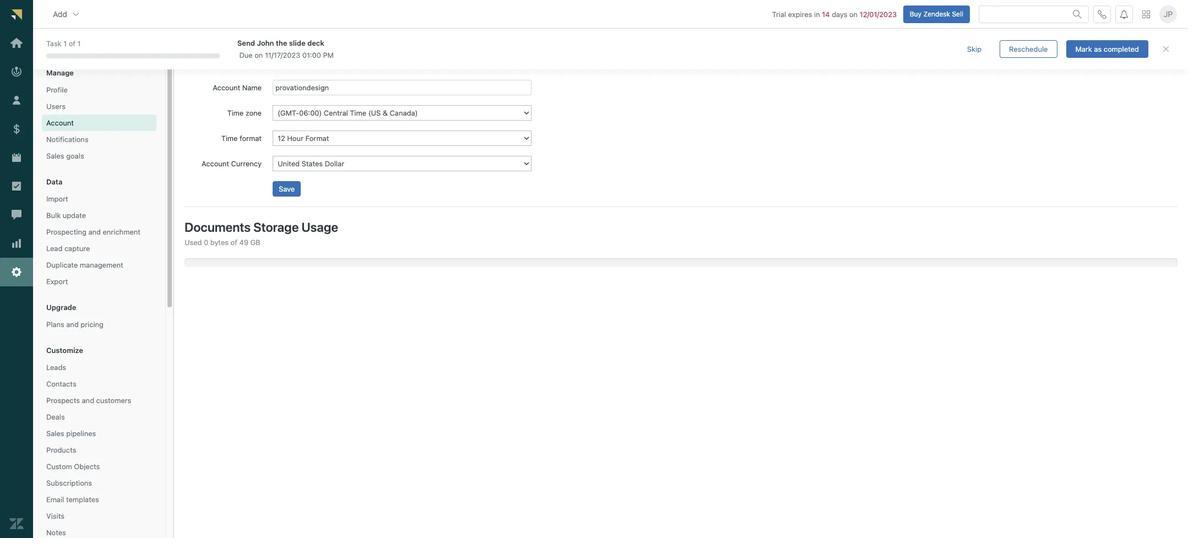 Task type: locate. For each thing, give the bounding box(es) containing it.
upgrade
[[46, 303, 76, 312]]

1 1 from the left
[[63, 39, 67, 48]]

0 horizontal spatial of
[[69, 39, 75, 48]]

and right plans
[[66, 320, 79, 329]]

sales goals link
[[42, 149, 156, 163]]

of
[[69, 39, 75, 48], [231, 238, 237, 247]]

zendesk
[[924, 10, 951, 18]]

custom objects
[[46, 462, 100, 471]]

on
[[850, 10, 858, 19], [255, 51, 263, 59]]

storage
[[254, 220, 299, 235]]

visits link
[[42, 509, 156, 524]]

task 1 of 1
[[46, 39, 81, 48]]

12/01/2023
[[860, 10, 897, 19]]

1
[[63, 39, 67, 48], [77, 39, 81, 48]]

and
[[88, 228, 101, 236], [66, 320, 79, 329], [82, 396, 94, 405]]

plans and pricing
[[46, 320, 104, 329]]

reschedule
[[1009, 44, 1048, 53]]

time for time zone
[[227, 109, 244, 117]]

notes
[[46, 528, 66, 537]]

email
[[46, 495, 64, 504]]

documents
[[185, 220, 251, 235]]

mark as completed button
[[1066, 40, 1149, 58]]

in
[[814, 10, 820, 19]]

1 vertical spatial on
[[255, 51, 263, 59]]

custom
[[46, 462, 72, 471]]

usage
[[302, 220, 338, 235]]

1 horizontal spatial 1
[[77, 39, 81, 48]]

49
[[239, 238, 248, 247]]

sales pipelines link
[[42, 426, 156, 441]]

pm
[[323, 51, 334, 59]]

data
[[46, 177, 62, 186]]

skip
[[967, 44, 982, 53]]

on right due
[[255, 51, 263, 59]]

account left 'currency' on the top left of the page
[[202, 159, 229, 168]]

account left due
[[185, 41, 233, 56]]

1 vertical spatial time
[[221, 134, 238, 143]]

cancel image
[[1162, 45, 1171, 53]]

0 vertical spatial on
[[850, 10, 858, 19]]

0 horizontal spatial on
[[255, 51, 263, 59]]

time left format
[[221, 134, 238, 143]]

manage
[[46, 68, 74, 77]]

1 vertical spatial of
[[231, 238, 237, 247]]

buy zendesk sell
[[910, 10, 964, 18]]

1 vertical spatial sales
[[46, 429, 64, 438]]

users link
[[42, 99, 156, 114]]

chevron down image
[[72, 10, 80, 19]]

leads
[[46, 363, 66, 372]]

zone
[[246, 109, 262, 117]]

sales pipelines
[[46, 429, 96, 438]]

and down bulk update link
[[88, 228, 101, 236]]

customize
[[46, 346, 83, 355]]

deals
[[46, 413, 65, 422]]

visits
[[46, 512, 64, 521]]

task
[[46, 39, 62, 48]]

of right task
[[69, 39, 75, 48]]

sales for sales goals
[[46, 152, 64, 160]]

sales
[[46, 152, 64, 160], [46, 429, 64, 438]]

0 vertical spatial time
[[227, 109, 244, 117]]

2 vertical spatial and
[[82, 396, 94, 405]]

plans and pricing link
[[42, 317, 156, 332]]

sales goals
[[46, 152, 84, 160]]

sales for sales pipelines
[[46, 429, 64, 438]]

1 horizontal spatial of
[[231, 238, 237, 247]]

management
[[80, 261, 123, 269]]

2 sales from the top
[[46, 429, 64, 438]]

sales inside 'link'
[[46, 152, 64, 160]]

leads link
[[42, 360, 156, 375]]

the
[[276, 38, 287, 47]]

time
[[227, 109, 244, 117], [221, 134, 238, 143]]

account name
[[213, 83, 262, 92]]

reschedule button
[[1000, 40, 1058, 58]]

None field
[[986, 9, 1067, 19], [62, 41, 149, 51], [986, 9, 1067, 19], [62, 41, 149, 51]]

add
[[53, 9, 67, 19]]

time for time format
[[221, 134, 238, 143]]

and for plans
[[66, 320, 79, 329]]

profile
[[46, 85, 68, 94]]

of left 49 on the top left
[[231, 238, 237, 247]]

0 horizontal spatial 1
[[63, 39, 67, 48]]

on inside the send john the slide deck due on 11/17/2023 01:00 pm
[[255, 51, 263, 59]]

and down "contacts" link at the bottom
[[82, 396, 94, 405]]

prospecting and enrichment
[[46, 228, 140, 236]]

sales left goals
[[46, 152, 64, 160]]

notifications
[[46, 135, 89, 144]]

templates
[[66, 495, 99, 504]]

contacts link
[[42, 377, 156, 391]]

sales down "deals"
[[46, 429, 64, 438]]

due
[[239, 51, 253, 59]]

0 vertical spatial and
[[88, 228, 101, 236]]

custom objects link
[[42, 460, 156, 474]]

calls image
[[1098, 10, 1107, 19]]

0 vertical spatial sales
[[46, 152, 64, 160]]

search image
[[1073, 10, 1082, 19]]

1 sales from the top
[[46, 152, 64, 160]]

1 vertical spatial and
[[66, 320, 79, 329]]

1 horizontal spatial on
[[850, 10, 858, 19]]

save button
[[273, 181, 301, 197]]

on right days at the right top of page
[[850, 10, 858, 19]]

notes link
[[42, 526, 156, 538]]

account currency
[[202, 159, 262, 168]]

notifications link
[[42, 132, 156, 147]]

time left zone
[[227, 109, 244, 117]]



Task type: describe. For each thing, give the bounding box(es) containing it.
deals link
[[42, 410, 156, 424]]

01:00
[[302, 51, 321, 59]]

0 vertical spatial of
[[69, 39, 75, 48]]

contacts
[[46, 380, 76, 388]]

gb
[[250, 238, 260, 247]]

mark
[[1076, 44, 1092, 53]]

capture
[[64, 244, 90, 253]]

currency
[[231, 159, 262, 168]]

customers
[[96, 396, 131, 405]]

import link
[[42, 192, 156, 206]]

prospects and customers
[[46, 396, 131, 405]]

sell
[[952, 10, 964, 18]]

lead
[[46, 244, 62, 253]]

Account Name text field
[[273, 80, 532, 95]]

lead capture link
[[42, 241, 156, 256]]

bulk
[[46, 211, 61, 220]]

import
[[46, 195, 68, 203]]

days
[[832, 10, 848, 19]]

email templates link
[[42, 493, 156, 507]]

plans
[[46, 320, 64, 329]]

time zone
[[227, 109, 262, 117]]

expires
[[788, 10, 812, 19]]

bytes
[[210, 238, 229, 247]]

save
[[279, 185, 295, 193]]

account down 'users'
[[46, 118, 74, 127]]

export link
[[42, 274, 156, 289]]

format
[[240, 134, 262, 143]]

john
[[257, 38, 274, 47]]

subscriptions
[[46, 479, 92, 488]]

and for prospects
[[82, 396, 94, 405]]

send
[[237, 38, 255, 47]]

skip button
[[958, 40, 991, 58]]

prospects and customers link
[[42, 393, 156, 408]]

duplicate management link
[[42, 258, 156, 272]]

documents storage usage used 0 bytes of 49 gb
[[185, 220, 338, 247]]

products
[[46, 446, 76, 455]]

email templates
[[46, 495, 99, 504]]

products link
[[42, 443, 156, 457]]

account left name
[[213, 83, 240, 92]]

jp button
[[1160, 5, 1177, 23]]

lead capture
[[46, 244, 90, 253]]

account link
[[42, 116, 156, 130]]

completed
[[1104, 44, 1139, 53]]

trial expires in 14 days on 12/01/2023
[[772, 10, 897, 19]]

time format
[[221, 134, 262, 143]]

of inside documents storage usage used 0 bytes of 49 gb
[[231, 238, 237, 247]]

prospecting and enrichment link
[[42, 225, 156, 239]]

duplicate
[[46, 261, 78, 269]]

buy
[[910, 10, 922, 18]]

used
[[185, 238, 202, 247]]

objects
[[74, 462, 100, 471]]

bell image
[[1120, 10, 1129, 19]]

add button
[[44, 3, 89, 25]]

bulk update
[[46, 211, 86, 220]]

2 1 from the left
[[77, 39, 81, 48]]

deck
[[307, 38, 324, 47]]

profile link
[[42, 83, 156, 97]]

subscriptions link
[[42, 476, 156, 490]]

as
[[1094, 44, 1102, 53]]

pricing
[[81, 320, 104, 329]]

trial
[[772, 10, 786, 19]]

slide
[[289, 38, 306, 47]]

11/17/2023
[[265, 51, 300, 59]]

0
[[204, 238, 208, 247]]

mark as completed
[[1076, 44, 1139, 53]]

zendesk products image
[[1143, 10, 1150, 18]]

and for prospecting
[[88, 228, 101, 236]]

users
[[46, 102, 66, 111]]

update
[[63, 211, 86, 220]]

jp
[[1164, 9, 1173, 19]]

bulk update link
[[42, 208, 156, 223]]

enrichment
[[103, 228, 140, 236]]

prospecting
[[46, 228, 86, 236]]

goals
[[66, 152, 84, 160]]

duplicate management
[[46, 261, 123, 269]]

send john the slide deck due on 11/17/2023 01:00 pm
[[237, 38, 334, 59]]

name
[[242, 83, 262, 92]]

14
[[822, 10, 830, 19]]

zendesk image
[[9, 517, 24, 531]]



Task type: vqa. For each thing, say whether or not it's contained in the screenshot.
4 to the left
no



